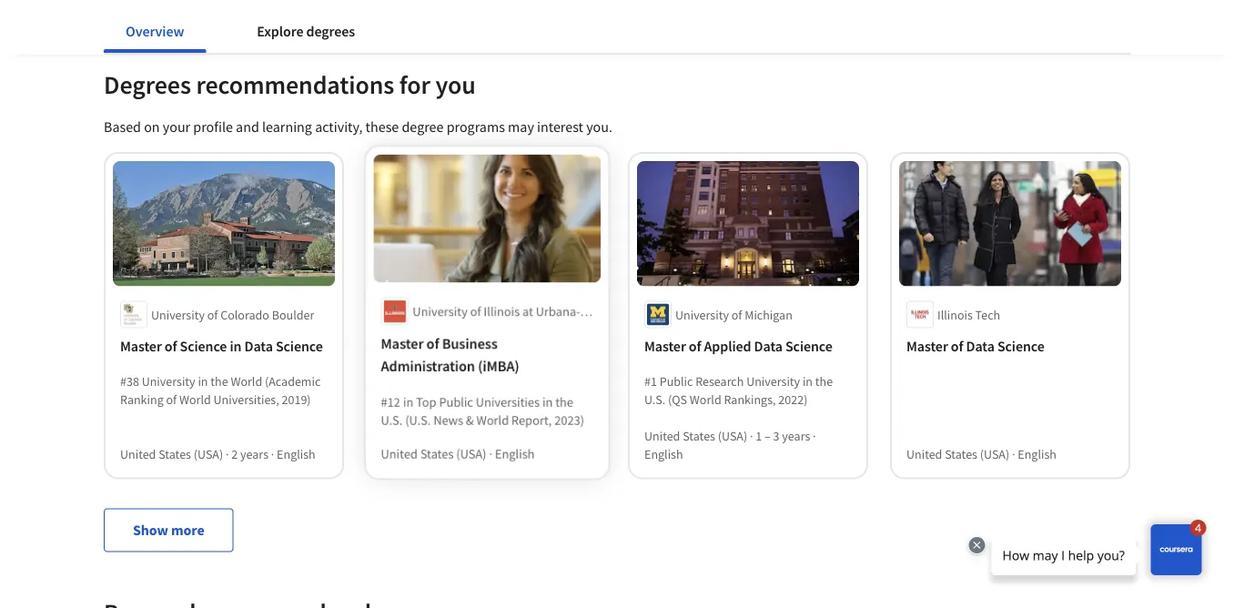 Task type: locate. For each thing, give the bounding box(es) containing it.
explore
[[257, 22, 303, 40]]

2 horizontal spatial the
[[815, 372, 833, 389]]

universities,
[[214, 391, 279, 407]]

&
[[466, 412, 474, 429]]

master down illinois tech
[[907, 337, 948, 355]]

master of applied data science link
[[644, 335, 852, 357]]

in
[[230, 337, 242, 355], [198, 372, 208, 389], [803, 372, 813, 389], [403, 394, 414, 410], [541, 394, 552, 410]]

(u.s.
[[406, 412, 431, 429]]

world inside #12 in top public universities in the u.s. (u.s. news & world report, 2023)
[[476, 412, 508, 429]]

show more button
[[104, 508, 234, 552]]

master inside master of business administration (imba)
[[382, 336, 424, 354]]

(usa) for data
[[194, 445, 223, 462]]

university up champaign
[[413, 304, 467, 321]]

1 english from the left
[[277, 445, 316, 462]]

world left universities,
[[179, 391, 211, 407]]

years
[[782, 427, 810, 443], [240, 445, 269, 462]]

1 vertical spatial public
[[439, 394, 473, 410]]

1 horizontal spatial illinois
[[938, 306, 973, 322]]

of for boulder
[[207, 306, 218, 322]]

public inside #12 in top public universities in the u.s. (u.s. news & world report, 2023)
[[439, 394, 473, 410]]

1 horizontal spatial united states (usa) · english
[[907, 445, 1057, 462]]

report,
[[511, 412, 551, 429]]

(usa) inside united states (usa) · 1 – 3 years · english
[[718, 427, 747, 443]]

master up #1
[[644, 337, 686, 355]]

public
[[660, 372, 693, 389], [439, 394, 473, 410]]

states for (imba)
[[420, 445, 453, 462]]

master up #38
[[120, 337, 162, 355]]

university inside #1 public research university in the u.s. (qs world rankings, 2022)
[[746, 372, 800, 389]]

ranking
[[120, 391, 164, 407]]

2022)
[[779, 391, 808, 407]]

science down michigan
[[785, 337, 833, 355]]

data down tech
[[966, 337, 995, 355]]

master of business administration (imba)
[[382, 336, 519, 376]]

in right #12 at bottom
[[403, 394, 414, 410]]

0 horizontal spatial united states (usa) · english
[[382, 445, 534, 462]]

3 english from the left
[[1018, 445, 1057, 462]]

on
[[144, 117, 160, 136]]

illinois inside university of illinois at urbana- champaign
[[483, 304, 519, 321]]

master inside master of science in data science link
[[120, 337, 162, 355]]

united
[[644, 427, 680, 443], [120, 445, 156, 462], [907, 445, 942, 462], [382, 445, 418, 462]]

the up universities,
[[211, 372, 228, 389]]

in up 2022)
[[803, 372, 813, 389]]

master of business administration (imba) link
[[382, 334, 592, 378]]

public up (qs
[[660, 372, 693, 389]]

1 horizontal spatial years
[[782, 427, 810, 443]]

0 vertical spatial public
[[660, 372, 693, 389]]

data down michigan
[[754, 337, 783, 355]]

science down university of colorado boulder
[[180, 337, 227, 355]]

2023)
[[553, 412, 583, 429]]

1 horizontal spatial the
[[554, 394, 572, 410]]

2 data from the left
[[754, 337, 783, 355]]

years right '2'
[[240, 445, 269, 462]]

u.s.
[[644, 391, 666, 407], [382, 412, 403, 429]]

illinois left 'at'
[[483, 304, 519, 321]]

of down illinois tech
[[951, 337, 963, 355]]

your
[[163, 117, 190, 136]]

in up 'report,'
[[541, 394, 552, 410]]

master up administration
[[382, 336, 424, 354]]

of up business in the bottom of the page
[[470, 304, 481, 321]]

the down the master of applied data science link
[[815, 372, 833, 389]]

urbana-
[[535, 304, 579, 321]]

of up #38 university in the world (academic ranking of world universities, 2019)
[[165, 337, 177, 355]]

states
[[683, 427, 715, 443], [159, 445, 191, 462], [945, 445, 978, 462], [420, 445, 453, 462]]

1 horizontal spatial u.s.
[[644, 391, 666, 407]]

2 english from the left
[[644, 445, 683, 462]]

master for science
[[907, 337, 948, 355]]

0 vertical spatial years
[[782, 427, 810, 443]]

united states (usa) · 1 – 3 years · english
[[644, 427, 816, 462]]

university up applied
[[675, 306, 729, 322]]

degrees
[[306, 22, 355, 40]]

university up master of science in data science
[[151, 306, 205, 322]]

in down master of science in data science
[[198, 372, 208, 389]]

world down research at the right bottom of the page
[[690, 391, 721, 407]]

data down colorado on the left bottom of page
[[244, 337, 273, 355]]

university of michigan
[[675, 306, 793, 322]]

#38
[[120, 372, 139, 389]]

0 vertical spatial u.s.
[[644, 391, 666, 407]]

champaign
[[413, 323, 475, 339]]

university up ranking at the left of page
[[142, 372, 195, 389]]

science
[[180, 337, 227, 355], [276, 337, 323, 355], [785, 337, 833, 355], [998, 337, 1045, 355]]

science down boulder at the left bottom of page
[[276, 337, 323, 355]]

2 united states (usa) · english from the left
[[382, 445, 534, 462]]

in inside #1 public research university in the u.s. (qs world rankings, 2022)
[[803, 372, 813, 389]]

1 horizontal spatial data
[[754, 337, 783, 355]]

1 vertical spatial u.s.
[[382, 412, 403, 429]]

in inside #38 university in the world (academic ranking of world universities, 2019)
[[198, 372, 208, 389]]

u.s. inside #1 public research university in the u.s. (qs world rankings, 2022)
[[644, 391, 666, 407]]

of left applied
[[689, 337, 701, 355]]

tab list
[[104, 9, 406, 53]]

of
[[470, 304, 481, 321], [207, 306, 218, 322], [732, 306, 742, 322], [427, 336, 439, 354], [165, 337, 177, 355], [689, 337, 701, 355], [951, 337, 963, 355], [166, 391, 177, 407]]

university inside university of illinois at urbana- champaign
[[413, 304, 467, 321]]

united states (usa) · english
[[907, 445, 1057, 462], [382, 445, 534, 462]]

university
[[413, 304, 467, 321], [151, 306, 205, 322], [675, 306, 729, 322], [142, 372, 195, 389], [746, 372, 800, 389]]

public inside #1 public research university in the u.s. (qs world rankings, 2022)
[[660, 372, 693, 389]]

university of illinois at urbana- champaign
[[413, 304, 579, 339]]

states inside united states (usa) · 1 – 3 years · english
[[683, 427, 715, 443]]

programs
[[447, 117, 505, 136]]

years right 3
[[782, 427, 810, 443]]

world right &
[[476, 412, 508, 429]]

universities
[[475, 394, 539, 410]]

(usa)
[[718, 427, 747, 443], [194, 445, 223, 462], [980, 445, 1010, 462], [456, 445, 486, 462]]

1 horizontal spatial public
[[660, 372, 693, 389]]

illinois
[[483, 304, 519, 321], [938, 306, 973, 322]]

university for data
[[675, 306, 729, 322]]

2019)
[[282, 391, 311, 407]]

tech
[[975, 306, 1000, 322]]

the
[[211, 372, 228, 389], [815, 372, 833, 389], [554, 394, 572, 410]]

of for at
[[470, 304, 481, 321]]

states for science
[[683, 427, 715, 443]]

0 horizontal spatial illinois
[[483, 304, 519, 321]]

of inside #38 university in the world (academic ranking of world universities, 2019)
[[166, 391, 177, 407]]

years inside united states (usa) · 1 – 3 years · english
[[782, 427, 810, 443]]

learning
[[262, 117, 312, 136]]

and
[[236, 117, 259, 136]]

university for administration
[[413, 304, 467, 321]]

the inside #12 in top public universities in the u.s. (u.s. news & world report, 2023)
[[554, 394, 572, 410]]

0 horizontal spatial years
[[240, 445, 269, 462]]

these
[[366, 117, 399, 136]]

1 data from the left
[[244, 337, 273, 355]]

master
[[382, 336, 424, 354], [120, 337, 162, 355], [644, 337, 686, 355], [907, 337, 948, 355]]

4 science from the left
[[998, 337, 1045, 355]]

(usa) for (imba)
[[456, 445, 486, 462]]

master inside master of data science link
[[907, 337, 948, 355]]

2
[[231, 445, 238, 462]]

0 horizontal spatial data
[[244, 337, 273, 355]]

united for (imba)
[[382, 445, 418, 462]]

profile
[[193, 117, 233, 136]]

0 horizontal spatial the
[[211, 372, 228, 389]]

u.s. down #12 at bottom
[[382, 412, 403, 429]]

of inside university of illinois at urbana- champaign
[[470, 304, 481, 321]]

of inside master of business administration (imba)
[[427, 336, 439, 354]]

the up the 2023)
[[554, 394, 572, 410]]

public up news
[[439, 394, 473, 410]]

1 science from the left
[[180, 337, 227, 355]]

u.s. down #1
[[644, 391, 666, 407]]

explore degrees button
[[235, 9, 377, 53]]

research
[[696, 372, 744, 389]]

data
[[244, 337, 273, 355], [754, 337, 783, 355], [966, 337, 995, 355]]

of left colorado on the left bottom of page
[[207, 306, 218, 322]]

0 horizontal spatial u.s.
[[382, 412, 403, 429]]

master for in
[[120, 337, 162, 355]]

more
[[171, 521, 204, 539]]

university up 2022)
[[746, 372, 800, 389]]

degree
[[402, 117, 444, 136]]

tab list containing overview
[[104, 9, 406, 53]]

world
[[231, 372, 262, 389], [179, 391, 211, 407], [690, 391, 721, 407], [476, 412, 508, 429]]

show more
[[133, 521, 204, 539]]

united inside united states (usa) · 1 – 3 years · english
[[644, 427, 680, 443]]

united for data
[[120, 445, 156, 462]]

master inside the master of applied data science link
[[644, 337, 686, 355]]

of up administration
[[427, 336, 439, 354]]

1 united states (usa) · english from the left
[[907, 445, 1057, 462]]

2 horizontal spatial data
[[966, 337, 995, 355]]

illinois left tech
[[938, 306, 973, 322]]

·
[[750, 427, 753, 443], [813, 427, 816, 443], [226, 445, 229, 462], [271, 445, 274, 462], [1012, 445, 1015, 462], [489, 445, 492, 462]]

english
[[277, 445, 316, 462], [644, 445, 683, 462], [1018, 445, 1057, 462], [494, 445, 534, 462]]

science down tech
[[998, 337, 1045, 355]]

3 data from the left
[[966, 337, 995, 355]]

0 horizontal spatial public
[[439, 394, 473, 410]]

of right ranking at the left of page
[[166, 391, 177, 407]]

master of applied data science
[[644, 337, 833, 355]]



Task type: describe. For each thing, give the bounding box(es) containing it.
master for administration
[[382, 336, 424, 354]]

master for data
[[644, 337, 686, 355]]

in down university of colorado boulder
[[230, 337, 242, 355]]

for
[[399, 69, 430, 101]]

the inside #38 university in the world (academic ranking of world universities, 2019)
[[211, 372, 228, 389]]

university inside #38 university in the world (academic ranking of world universities, 2019)
[[142, 372, 195, 389]]

news
[[434, 412, 463, 429]]

recommendations
[[196, 69, 394, 101]]

of left michigan
[[732, 306, 742, 322]]

university for in
[[151, 306, 205, 322]]

3 science from the left
[[785, 337, 833, 355]]

you.
[[586, 117, 613, 136]]

world inside #1 public research university in the u.s. (qs world rankings, 2022)
[[690, 391, 721, 407]]

#1
[[644, 372, 657, 389]]

master of data science link
[[907, 335, 1114, 357]]

master of science in data science
[[120, 337, 323, 355]]

united states (usa) · 2 years · english
[[120, 445, 316, 462]]

u.s. inside #12 in top public universities in the u.s. (u.s. news & world report, 2023)
[[382, 412, 403, 429]]

activity,
[[315, 117, 363, 136]]

overview button
[[104, 9, 206, 53]]

overview
[[126, 22, 184, 40]]

top
[[416, 394, 436, 410]]

degrees recommendations for you
[[104, 69, 476, 101]]

(usa) for science
[[718, 427, 747, 443]]

degrees
[[104, 69, 191, 101]]

of for data
[[689, 337, 701, 355]]

based
[[104, 117, 141, 136]]

may
[[508, 117, 534, 136]]

2 science from the left
[[276, 337, 323, 355]]

1
[[756, 427, 762, 443]]

#38 university in the world (academic ranking of world universities, 2019)
[[120, 372, 321, 407]]

based on your profile and learning activity, these degree programs may interest you.
[[104, 117, 613, 136]]

boulder
[[272, 306, 314, 322]]

(imba)
[[478, 358, 519, 376]]

–
[[765, 427, 771, 443]]

world up universities,
[[231, 372, 262, 389]]

business
[[442, 336, 497, 354]]

united for science
[[644, 427, 680, 443]]

of for in
[[165, 337, 177, 355]]

1 vertical spatial years
[[240, 445, 269, 462]]

colorado
[[220, 306, 269, 322]]

michigan
[[745, 306, 793, 322]]

4 english from the left
[[494, 445, 534, 462]]

administration
[[382, 358, 475, 376]]

illinois tech
[[938, 306, 1000, 322]]

master of science in data science link
[[120, 335, 328, 357]]

#1 public research university in the u.s. (qs world rankings, 2022)
[[644, 372, 833, 407]]

interest
[[537, 117, 583, 136]]

show
[[133, 521, 168, 539]]

you
[[435, 69, 476, 101]]

applied
[[704, 337, 751, 355]]

(qs
[[668, 391, 687, 407]]

#12 in top public universities in the u.s. (u.s. news & world report, 2023)
[[382, 394, 583, 429]]

the inside #1 public research university in the u.s. (qs world rankings, 2022)
[[815, 372, 833, 389]]

(academic
[[265, 372, 321, 389]]

rankings,
[[724, 391, 776, 407]]

of for administration
[[427, 336, 439, 354]]

of for science
[[951, 337, 963, 355]]

3
[[773, 427, 780, 443]]

english inside united states (usa) · 1 – 3 years · english
[[644, 445, 683, 462]]

#12
[[382, 394, 401, 410]]

states for data
[[159, 445, 191, 462]]

university of colorado boulder
[[151, 306, 314, 322]]

explore degrees
[[257, 22, 355, 40]]

at
[[522, 304, 532, 321]]

master of data science
[[907, 337, 1045, 355]]



Task type: vqa. For each thing, say whether or not it's contained in the screenshot.


